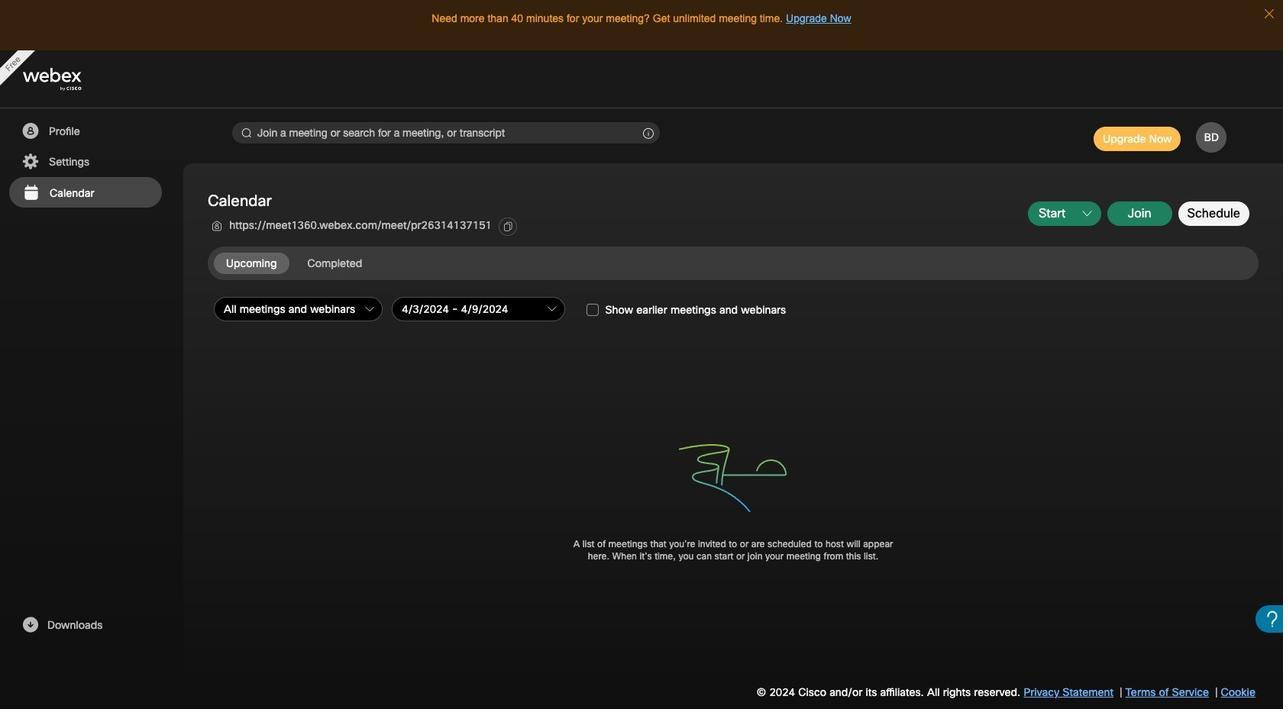 Task type: vqa. For each thing, say whether or not it's contained in the screenshot.
first ng down image from the bottom of the page
no



Task type: describe. For each thing, give the bounding box(es) containing it.
copy image
[[503, 222, 514, 232]]

tab panel inside calendar element
[[208, 294, 1262, 604]]

mds people circle_filled image
[[21, 122, 40, 141]]

mds meetings_filled image
[[21, 184, 40, 202]]

tab list inside calendar element
[[214, 253, 381, 274]]

mds settings_filled image
[[21, 153, 40, 171]]

2 tab from the left
[[295, 253, 375, 274]]

Join a meeting or search for a meeting, or transcript text field
[[232, 122, 660, 144]]



Task type: locate. For each thing, give the bounding box(es) containing it.
start a meeting options image
[[1083, 210, 1092, 219]]

0 horizontal spatial tab
[[214, 253, 289, 274]]

1 horizontal spatial tab
[[295, 253, 375, 274]]

1 tab from the left
[[214, 253, 289, 274]]

tab
[[214, 253, 289, 274], [295, 253, 375, 274]]

banner
[[0, 50, 1284, 109]]

tab list
[[214, 253, 381, 274]]

cisco webex image
[[23, 68, 115, 91]]

tab panel
[[208, 294, 1262, 604]]

calendar element
[[0, 164, 1284, 710]]

mds content download_filled image
[[21, 617, 40, 635]]



